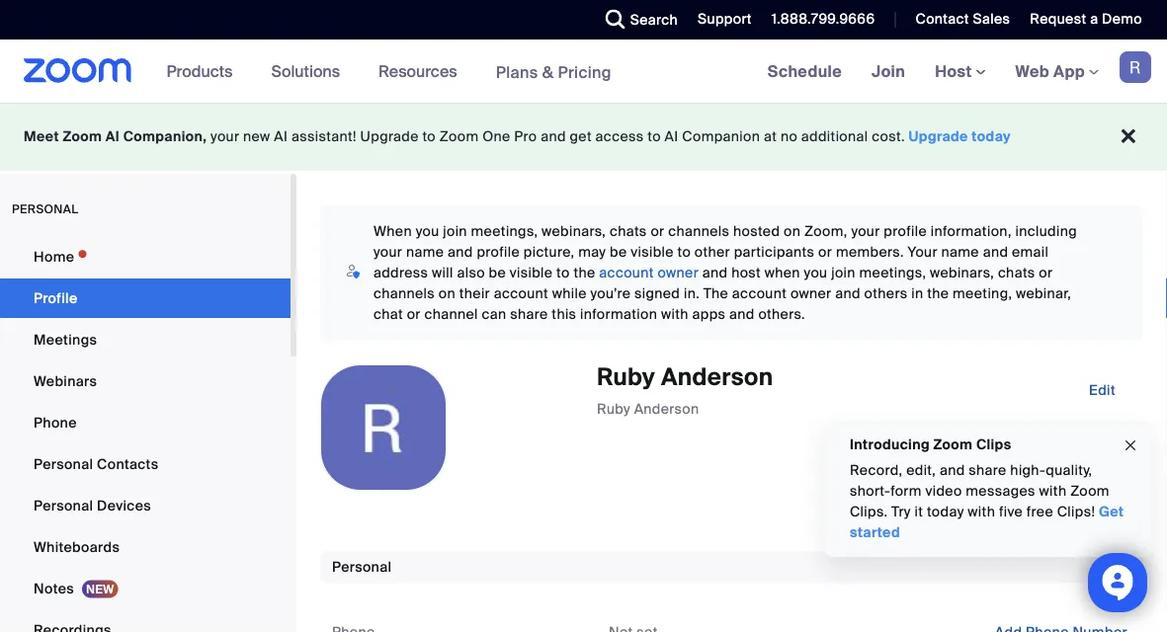Task type: vqa. For each thing, say whether or not it's contained in the screenshot.
the picture,
yes



Task type: describe. For each thing, give the bounding box(es) containing it.
others.
[[758, 305, 805, 324]]

on inside and host when you join meetings, webinars, chats or channels on their account while you're signed in. the account owner and others in the meeting, webinar, chat or channel can share this information with apps and others.
[[439, 285, 456, 303]]

1 ruby from the top
[[597, 362, 655, 393]]

product information navigation
[[152, 40, 626, 104]]

introducing zoom clips
[[850, 435, 1011, 454]]

webinars, inside when you join meetings, webinars, chats or channels hosted on zoom, your profile information, including your name and profile picture, may be visible to other participants or members. your name and email address will also be visible to the
[[542, 222, 606, 241]]

high-
[[1010, 461, 1046, 480]]

zoom inside record, edit, and share high-quality, short-form video messages with zoom clips. try it today with five free clips!
[[1070, 482, 1110, 501]]

plans & pricing
[[496, 62, 612, 82]]

phone link
[[0, 403, 291, 443]]

zoom left one
[[439, 127, 479, 146]]

web app button
[[1015, 61, 1099, 82]]

app
[[1053, 61, 1085, 82]]

record, edit, and share high-quality, short-form video messages with zoom clips. try it today with five free clips!
[[850, 461, 1110, 521]]

request a demo
[[1030, 10, 1142, 28]]

also
[[457, 264, 485, 282]]

notes link
[[0, 569, 291, 609]]

plans
[[496, 62, 538, 82]]

upgrade today link
[[909, 127, 1011, 146]]

meetings, inside and host when you join meetings, webinars, chats or channels on their account while you're signed in. the account owner and others in the meeting, webinar, chat or channel can share this information with apps and others.
[[859, 264, 926, 282]]

when you join meetings, webinars, chats or channels hosted on zoom, your profile information, including your name and profile picture, may be visible to other participants or members. your name and email address will also be visible to the
[[374, 222, 1077, 282]]

or down zoom,
[[818, 243, 832, 261]]

resources button
[[379, 40, 466, 103]]

home link
[[0, 237, 291, 277]]

can
[[482, 305, 506, 324]]

and host when you join meetings, webinars, chats or channels on their account while you're signed in. the account owner and others in the meeting, webinar, chat or channel can share this information with apps and others.
[[374, 264, 1071, 324]]

get
[[570, 127, 592, 146]]

zoom right meet
[[63, 127, 102, 146]]

2 ai from the left
[[274, 127, 288, 146]]

address
[[374, 264, 428, 282]]

channels inside and host when you join meetings, webinars, chats or channels on their account while you're signed in. the account owner and others in the meeting, webinar, chat or channel can share this information with apps and others.
[[374, 285, 435, 303]]

schedule link
[[753, 40, 857, 103]]

0 horizontal spatial be
[[489, 264, 506, 282]]

edit user photo image
[[368, 419, 399, 437]]

home
[[34, 248, 74, 266]]

1 vertical spatial anderson
[[634, 400, 699, 418]]

when
[[765, 264, 800, 282]]

whiteboards link
[[0, 528, 291, 567]]

while
[[552, 285, 587, 303]]

clips
[[976, 435, 1011, 454]]

2 horizontal spatial your
[[851, 222, 880, 241]]

video
[[925, 482, 962, 501]]

1 horizontal spatial profile
[[884, 222, 927, 241]]

sales
[[973, 10, 1010, 28]]

search
[[630, 10, 678, 29]]

personal for personal devices
[[34, 497, 93, 515]]

share inside and host when you join meetings, webinars, chats or channels on their account while you're signed in. the account owner and others in the meeting, webinar, chat or channel can share this information with apps and others.
[[510, 305, 548, 324]]

additional
[[801, 127, 868, 146]]

devices
[[97, 497, 151, 515]]

your inside meet zoom ai companion, footer
[[211, 127, 239, 146]]

you inside and host when you join meetings, webinars, chats or channels on their account while you're signed in. the account owner and others in the meeting, webinar, chat or channel can share this information with apps and others.
[[804, 264, 828, 282]]

messages
[[966, 482, 1035, 501]]

clips!
[[1057, 503, 1095, 521]]

short-
[[850, 482, 890, 501]]

and right apps
[[729, 305, 755, 324]]

0 horizontal spatial visible
[[510, 264, 553, 282]]

products
[[167, 61, 233, 82]]

1.888.799.9666
[[772, 10, 875, 28]]

this
[[552, 305, 576, 324]]

zoom,
[[804, 222, 848, 241]]

notes
[[34, 580, 74, 598]]

0 vertical spatial anderson
[[661, 362, 773, 393]]

picture,
[[524, 243, 575, 261]]

free
[[1027, 503, 1053, 521]]

other
[[695, 243, 730, 261]]

the
[[703, 285, 728, 303]]

get
[[1099, 503, 1124, 521]]

webinars link
[[0, 362, 291, 401]]

the inside and host when you join meetings, webinars, chats or channels on their account while you're signed in. the account owner and others in the meeting, webinar, chat or channel can share this information with apps and others.
[[927, 285, 949, 303]]

today inside meet zoom ai companion, footer
[[972, 127, 1011, 146]]

2 horizontal spatial account
[[732, 285, 787, 303]]

2 horizontal spatial with
[[1039, 482, 1067, 501]]

form
[[890, 482, 922, 501]]

clips.
[[850, 503, 888, 521]]

pricing
[[558, 62, 612, 82]]

1 vertical spatial profile
[[477, 243, 520, 261]]

phone
[[34, 414, 77, 432]]

join link
[[857, 40, 920, 103]]

assistant!
[[291, 127, 357, 146]]

web
[[1015, 61, 1049, 82]]

3 ai from the left
[[665, 127, 678, 146]]

host
[[935, 61, 976, 82]]

1 horizontal spatial account
[[599, 264, 654, 282]]

no
[[781, 127, 798, 146]]

share inside record, edit, and share high-quality, short-form video messages with zoom clips. try it today with five free clips!
[[969, 461, 1007, 480]]

on inside when you join meetings, webinars, chats or channels hosted on zoom, your profile information, including your name and profile picture, may be visible to other participants or members. your name and email address will also be visible to the
[[784, 222, 801, 241]]

support
[[698, 10, 752, 28]]

2 upgrade from the left
[[909, 127, 968, 146]]

ruby anderson ruby anderson
[[597, 362, 773, 418]]

join inside and host when you join meetings, webinars, chats or channels on their account while you're signed in. the account owner and others in the meeting, webinar, chat or channel can share this information with apps and others.
[[831, 264, 856, 282]]

edit,
[[906, 461, 936, 480]]

1 name from the left
[[406, 243, 444, 261]]

quality,
[[1046, 461, 1092, 480]]

owner inside and host when you join meetings, webinars, chats or channels on their account while you're signed in. the account owner and others in the meeting, webinar, chat or channel can share this information with apps and others.
[[790, 285, 832, 303]]

email
[[1012, 243, 1049, 261]]

host
[[731, 264, 761, 282]]

it
[[915, 503, 923, 521]]

or up webinar,
[[1039, 264, 1053, 282]]

participants
[[734, 243, 815, 261]]

zoom logo image
[[24, 58, 132, 83]]

demo
[[1102, 10, 1142, 28]]

to up while on the top of the page
[[556, 264, 570, 282]]

1 upgrade from the left
[[360, 127, 419, 146]]

1 horizontal spatial your
[[374, 243, 402, 261]]

at
[[764, 127, 777, 146]]

in.
[[684, 285, 700, 303]]

one
[[482, 127, 511, 146]]

zoom left clips
[[933, 435, 973, 454]]

profile link
[[0, 279, 291, 318]]



Task type: locate. For each thing, give the bounding box(es) containing it.
account up can
[[494, 285, 549, 303]]

0 horizontal spatial ai
[[106, 127, 120, 146]]

search button
[[591, 0, 683, 40]]

pro
[[514, 127, 537, 146]]

0 vertical spatial on
[[784, 222, 801, 241]]

you're
[[590, 285, 631, 303]]

1 vertical spatial on
[[439, 285, 456, 303]]

1 vertical spatial your
[[851, 222, 880, 241]]

share right can
[[510, 305, 548, 324]]

chat
[[374, 305, 403, 324]]

channels down address
[[374, 285, 435, 303]]

0 horizontal spatial webinars,
[[542, 222, 606, 241]]

user photo image
[[321, 366, 446, 490]]

today down video
[[927, 503, 964, 521]]

channels inside when you join meetings, webinars, chats or channels hosted on zoom, your profile information, including your name and profile picture, may be visible to other participants or members. your name and email address will also be visible to the
[[668, 222, 730, 241]]

signed
[[634, 285, 680, 303]]

when
[[374, 222, 412, 241]]

to down resources dropdown button
[[422, 127, 436, 146]]

0 horizontal spatial join
[[443, 222, 467, 241]]

personal
[[12, 202, 79, 217]]

meetings, inside when you join meetings, webinars, chats or channels hosted on zoom, your profile information, including your name and profile picture, may be visible to other participants or members. your name and email address will also be visible to the
[[471, 222, 538, 241]]

share
[[510, 305, 548, 324], [969, 461, 1007, 480]]

with down messages
[[968, 503, 995, 521]]

will
[[432, 264, 453, 282]]

owner
[[658, 264, 699, 282], [790, 285, 832, 303]]

edit button
[[1073, 375, 1131, 406]]

may
[[578, 243, 606, 261]]

1 horizontal spatial ai
[[274, 127, 288, 146]]

solutions
[[271, 61, 340, 82]]

you inside when you join meetings, webinars, chats or channels hosted on zoom, your profile information, including your name and profile picture, may be visible to other participants or members. your name and email address will also be visible to the
[[416, 222, 439, 241]]

with
[[661, 305, 689, 324], [1039, 482, 1067, 501], [968, 503, 995, 521]]

ruby
[[597, 362, 655, 393], [597, 400, 630, 418]]

close image
[[1123, 435, 1138, 457]]

1 vertical spatial you
[[804, 264, 828, 282]]

your left new
[[211, 127, 239, 146]]

0 horizontal spatial today
[[927, 503, 964, 521]]

your down the when on the top left of the page
[[374, 243, 402, 261]]

and
[[541, 127, 566, 146], [448, 243, 473, 261], [983, 243, 1008, 261], [702, 264, 728, 282], [835, 285, 861, 303], [729, 305, 755, 324], [940, 461, 965, 480]]

0 horizontal spatial on
[[439, 285, 456, 303]]

chats up account owner
[[610, 222, 647, 241]]

1 vertical spatial channels
[[374, 285, 435, 303]]

&
[[542, 62, 554, 82]]

and down information,
[[983, 243, 1008, 261]]

personal contacts link
[[0, 445, 291, 484]]

whiteboards
[[34, 538, 120, 556]]

the inside when you join meetings, webinars, chats or channels hosted on zoom, your profile information, including your name and profile picture, may be visible to other participants or members. your name and email address will also be visible to the
[[574, 264, 595, 282]]

1.888.799.9666 button up schedule
[[757, 0, 880, 40]]

you
[[416, 222, 439, 241], [804, 264, 828, 282]]

solutions button
[[271, 40, 349, 103]]

contact
[[915, 10, 969, 28]]

0 vertical spatial be
[[610, 243, 627, 261]]

1 vertical spatial the
[[927, 285, 949, 303]]

channels up other
[[668, 222, 730, 241]]

support link
[[683, 0, 757, 40], [698, 10, 752, 28]]

webinars, up 'meeting,'
[[930, 264, 994, 282]]

ai
[[106, 127, 120, 146], [274, 127, 288, 146], [665, 127, 678, 146]]

visible up account owner link
[[631, 243, 674, 261]]

and up video
[[940, 461, 965, 480]]

upgrade down product information 'navigation'
[[360, 127, 419, 146]]

meet zoom ai companion, footer
[[0, 103, 1167, 171]]

request
[[1030, 10, 1086, 28]]

to
[[422, 127, 436, 146], [648, 127, 661, 146], [677, 243, 691, 261], [556, 264, 570, 282]]

hosted
[[733, 222, 780, 241]]

0 vertical spatial meetings,
[[471, 222, 538, 241]]

webinars, inside and host when you join meetings, webinars, chats or channels on their account while you're signed in. the account owner and others in the meeting, webinar, chat or channel can share this information with apps and others.
[[930, 264, 994, 282]]

account down host
[[732, 285, 787, 303]]

1 vertical spatial personal
[[34, 497, 93, 515]]

your
[[211, 127, 239, 146], [851, 222, 880, 241], [374, 243, 402, 261]]

apps
[[692, 305, 726, 324]]

your
[[908, 243, 938, 261]]

1 vertical spatial owner
[[790, 285, 832, 303]]

account owner link
[[599, 264, 699, 282]]

1.888.799.9666 button up schedule "link"
[[772, 10, 875, 28]]

and left get
[[541, 127, 566, 146]]

1 horizontal spatial upgrade
[[909, 127, 968, 146]]

chats
[[610, 222, 647, 241], [998, 264, 1035, 282]]

and up the
[[702, 264, 728, 282]]

and inside record, edit, and share high-quality, short-form video messages with zoom clips. try it today with five free clips!
[[940, 461, 965, 480]]

owner up in.
[[658, 264, 699, 282]]

name up will
[[406, 243, 444, 261]]

1 vertical spatial join
[[831, 264, 856, 282]]

cost.
[[872, 127, 905, 146]]

profile picture image
[[1120, 51, 1151, 83]]

1 vertical spatial chats
[[998, 264, 1035, 282]]

1 horizontal spatial owner
[[790, 285, 832, 303]]

1 vertical spatial visible
[[510, 264, 553, 282]]

1 vertical spatial meetings,
[[859, 264, 926, 282]]

0 vertical spatial channels
[[668, 222, 730, 241]]

join up will
[[443, 222, 467, 241]]

1 vertical spatial be
[[489, 264, 506, 282]]

0 horizontal spatial chats
[[610, 222, 647, 241]]

meetings, up the others
[[859, 264, 926, 282]]

1 vertical spatial webinars,
[[930, 264, 994, 282]]

ai left the companion
[[665, 127, 678, 146]]

meeting,
[[953, 285, 1012, 303]]

0 vertical spatial personal
[[34, 455, 93, 473]]

be
[[610, 243, 627, 261], [489, 264, 506, 282]]

upgrade right cost.
[[909, 127, 968, 146]]

0 vertical spatial today
[[972, 127, 1011, 146]]

record,
[[850, 461, 903, 480]]

the right in
[[927, 285, 949, 303]]

1 ai from the left
[[106, 127, 120, 146]]

name down information,
[[941, 243, 979, 261]]

contacts
[[97, 455, 159, 473]]

request a demo link
[[1015, 0, 1167, 40], [1030, 10, 1142, 28]]

personal menu menu
[[0, 237, 291, 632]]

1 horizontal spatial today
[[972, 127, 1011, 146]]

five
[[999, 503, 1023, 521]]

0 vertical spatial profile
[[884, 222, 927, 241]]

chats down the email
[[998, 264, 1035, 282]]

zoom
[[63, 127, 102, 146], [439, 127, 479, 146], [933, 435, 973, 454], [1070, 482, 1110, 501]]

0 vertical spatial owner
[[658, 264, 699, 282]]

meetings navigation
[[753, 40, 1167, 104]]

new
[[243, 127, 270, 146]]

account owner
[[599, 264, 699, 282]]

the
[[574, 264, 595, 282], [927, 285, 949, 303]]

get started link
[[850, 503, 1124, 542]]

meet zoom ai companion, your new ai assistant! upgrade to zoom one pro and get access to ai companion at no additional cost. upgrade today
[[24, 127, 1011, 146]]

you right the when on the top left of the page
[[416, 222, 439, 241]]

0 vertical spatial share
[[510, 305, 548, 324]]

0 horizontal spatial meetings,
[[471, 222, 538, 241]]

profile up also
[[477, 243, 520, 261]]

ai left companion,
[[106, 127, 120, 146]]

0 horizontal spatial the
[[574, 264, 595, 282]]

join inside when you join meetings, webinars, chats or channels hosted on zoom, your profile information, including your name and profile picture, may be visible to other participants or members. your name and email address will also be visible to the
[[443, 222, 467, 241]]

1 vertical spatial ruby
[[597, 400, 630, 418]]

1 horizontal spatial webinars,
[[930, 264, 994, 282]]

0 horizontal spatial channels
[[374, 285, 435, 303]]

companion,
[[123, 127, 207, 146]]

on up participants
[[784, 222, 801, 241]]

1 horizontal spatial be
[[610, 243, 627, 261]]

edit
[[1089, 381, 1116, 399]]

0 horizontal spatial you
[[416, 222, 439, 241]]

2 name from the left
[[941, 243, 979, 261]]

0 horizontal spatial with
[[661, 305, 689, 324]]

0 vertical spatial ruby
[[597, 362, 655, 393]]

0 horizontal spatial your
[[211, 127, 239, 146]]

name
[[406, 243, 444, 261], [941, 243, 979, 261]]

companion
[[682, 127, 760, 146]]

meetings link
[[0, 320, 291, 360]]

host button
[[935, 61, 986, 82]]

1 horizontal spatial visible
[[631, 243, 674, 261]]

0 vertical spatial your
[[211, 127, 239, 146]]

join
[[872, 61, 905, 82]]

to left other
[[677, 243, 691, 261]]

0 horizontal spatial share
[[510, 305, 548, 324]]

you right "when"
[[804, 264, 828, 282]]

2 vertical spatial your
[[374, 243, 402, 261]]

ai right new
[[274, 127, 288, 146]]

with up free
[[1039, 482, 1067, 501]]

personal devices link
[[0, 486, 291, 526]]

access
[[595, 127, 644, 146]]

0 vertical spatial with
[[661, 305, 689, 324]]

and up also
[[448, 243, 473, 261]]

2 vertical spatial personal
[[332, 558, 392, 577]]

1 horizontal spatial you
[[804, 264, 828, 282]]

1 horizontal spatial share
[[969, 461, 1007, 480]]

1 horizontal spatial channels
[[668, 222, 730, 241]]

with inside and host when you join meetings, webinars, chats or channels on their account while you're signed in. the account owner and others in the meeting, webinar, chat or channel can share this information with apps and others.
[[661, 305, 689, 324]]

today inside record, edit, and share high-quality, short-form video messages with zoom clips. try it today with five free clips!
[[927, 503, 964, 521]]

or right "chat"
[[407, 305, 421, 324]]

0 horizontal spatial owner
[[658, 264, 699, 282]]

0 vertical spatial visible
[[631, 243, 674, 261]]

share up messages
[[969, 461, 1007, 480]]

2 vertical spatial with
[[968, 503, 995, 521]]

webinars, up may
[[542, 222, 606, 241]]

0 horizontal spatial profile
[[477, 243, 520, 261]]

be right may
[[610, 243, 627, 261]]

2 horizontal spatial ai
[[665, 127, 678, 146]]

your up members.
[[851, 222, 880, 241]]

chats inside when you join meetings, webinars, chats or channels hosted on zoom, your profile information, including your name and profile picture, may be visible to other participants or members. your name and email address will also be visible to the
[[610, 222, 647, 241]]

personal for personal contacts
[[34, 455, 93, 473]]

0 horizontal spatial upgrade
[[360, 127, 419, 146]]

1 horizontal spatial the
[[927, 285, 949, 303]]

0 vertical spatial join
[[443, 222, 467, 241]]

others
[[864, 285, 908, 303]]

banner containing products
[[0, 40, 1167, 104]]

contact sales
[[915, 10, 1010, 28]]

personal devices
[[34, 497, 151, 515]]

1 horizontal spatial join
[[831, 264, 856, 282]]

1 horizontal spatial chats
[[998, 264, 1035, 282]]

join
[[443, 222, 467, 241], [831, 264, 856, 282]]

on up channel
[[439, 285, 456, 303]]

with down in.
[[661, 305, 689, 324]]

0 vertical spatial webinars,
[[542, 222, 606, 241]]

try
[[891, 503, 911, 521]]

2 ruby from the top
[[597, 400, 630, 418]]

1 vertical spatial with
[[1039, 482, 1067, 501]]

1 horizontal spatial name
[[941, 243, 979, 261]]

meetings, up picture,
[[471, 222, 538, 241]]

1 vertical spatial share
[[969, 461, 1007, 480]]

visible down picture,
[[510, 264, 553, 282]]

or up account owner link
[[651, 222, 665, 241]]

started
[[850, 524, 900, 542]]

the down may
[[574, 264, 595, 282]]

information,
[[931, 222, 1012, 241]]

banner
[[0, 40, 1167, 104]]

1 horizontal spatial with
[[968, 503, 995, 521]]

account up "you're"
[[599, 264, 654, 282]]

profile up your
[[884, 222, 927, 241]]

a
[[1090, 10, 1098, 28]]

anderson
[[661, 362, 773, 393], [634, 400, 699, 418]]

be right also
[[489, 264, 506, 282]]

owner down "when"
[[790, 285, 832, 303]]

channel
[[424, 305, 478, 324]]

join down members.
[[831, 264, 856, 282]]

their
[[459, 285, 490, 303]]

today down "meetings" navigation on the top of page
[[972, 127, 1011, 146]]

information
[[580, 305, 657, 324]]

1 vertical spatial today
[[927, 503, 964, 521]]

members.
[[836, 243, 904, 261]]

0 vertical spatial you
[[416, 222, 439, 241]]

1 horizontal spatial on
[[784, 222, 801, 241]]

to right access
[[648, 127, 661, 146]]

0 vertical spatial chats
[[610, 222, 647, 241]]

including
[[1015, 222, 1077, 241]]

zoom up clips!
[[1070, 482, 1110, 501]]

and inside meet zoom ai companion, footer
[[541, 127, 566, 146]]

0 horizontal spatial name
[[406, 243, 444, 261]]

0 horizontal spatial account
[[494, 285, 549, 303]]

and left the others
[[835, 285, 861, 303]]

1 horizontal spatial meetings,
[[859, 264, 926, 282]]

chats inside and host when you join meetings, webinars, chats or channels on their account while you're signed in. the account owner and others in the meeting, webinar, chat or channel can share this information with apps and others.
[[998, 264, 1035, 282]]

0 vertical spatial the
[[574, 264, 595, 282]]

resources
[[379, 61, 457, 82]]



